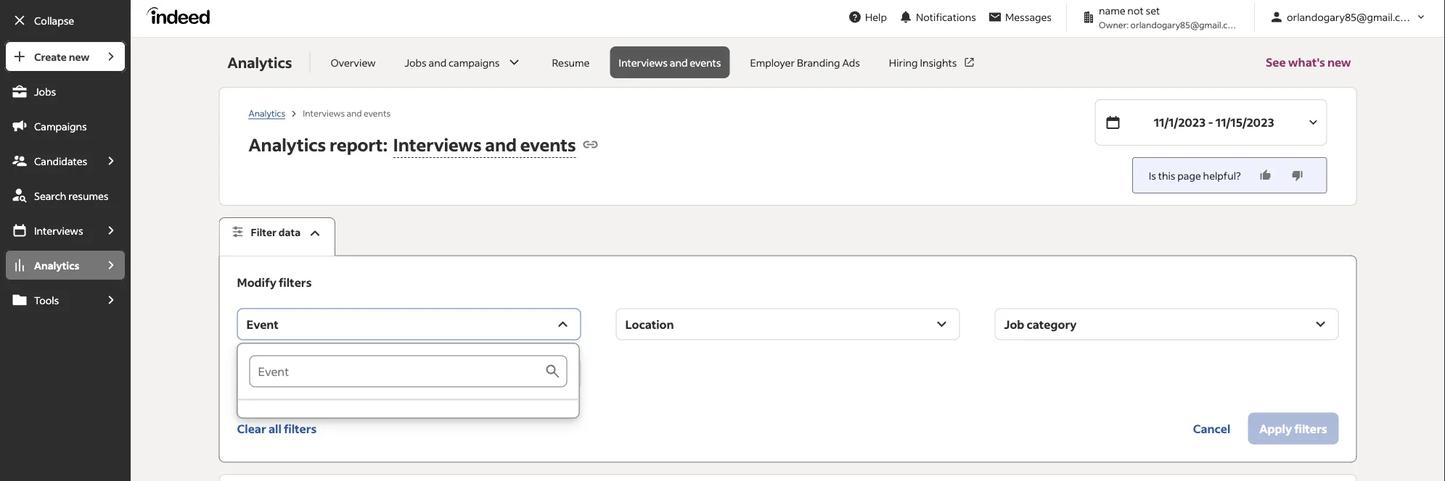 Task type: locate. For each thing, give the bounding box(es) containing it.
events up report:
[[364, 107, 391, 119]]

create new
[[34, 50, 89, 63]]

11/15/2023
[[1216, 115, 1274, 130]]

interviews inside "link"
[[619, 56, 668, 69]]

1 vertical spatial analytics link
[[4, 250, 96, 282]]

filters right modify
[[279, 275, 312, 290]]

event list box
[[238, 344, 579, 419]]

new
[[69, 50, 89, 63], [1328, 55, 1351, 70]]

event button
[[237, 309, 581, 341]]

insights
[[920, 56, 957, 69]]

interviews and events link
[[610, 46, 730, 78]]

hiring
[[889, 56, 918, 69]]

orlandogary85@gmail.com down set
[[1131, 19, 1241, 30]]

1 horizontal spatial jobs
[[405, 56, 427, 69]]

modify
[[237, 275, 276, 290]]

interviews
[[619, 56, 668, 69], [303, 107, 345, 119], [393, 133, 482, 156], [34, 224, 83, 237]]

jobs and campaigns button
[[396, 46, 532, 78]]

0 vertical spatial interviews and events
[[619, 56, 721, 69]]

location button
[[616, 309, 960, 341]]

name not set owner: orlandogary85@gmail.com
[[1099, 4, 1241, 30]]

0 horizontal spatial interviews and events
[[303, 107, 391, 119]]

new right what's
[[1328, 55, 1351, 70]]

new inside button
[[1328, 55, 1351, 70]]

0 vertical spatial jobs
[[405, 56, 427, 69]]

name
[[1099, 4, 1126, 17]]

branding
[[797, 56, 840, 69]]

jobs inside button
[[405, 56, 427, 69]]

hiring insights
[[889, 56, 957, 69]]

0 horizontal spatial orlandogary85@gmail.com
[[1131, 19, 1241, 30]]

0 horizontal spatial jobs
[[34, 85, 56, 98]]

jobs for jobs and campaigns
[[405, 56, 427, 69]]

set
[[1146, 4, 1160, 17]]

2 horizontal spatial events
[[690, 56, 721, 69]]

1 horizontal spatial interviews and events
[[619, 56, 721, 69]]

1 horizontal spatial analytics link
[[249, 107, 285, 119]]

0 vertical spatial analytics link
[[249, 107, 285, 119]]

see what's new button
[[1266, 38, 1351, 87]]

orlandogary85@gmail.com up see what's new
[[1287, 11, 1416, 24]]

interviews link
[[4, 215, 96, 247]]

report:
[[330, 133, 388, 156]]

1 vertical spatial jobs
[[34, 85, 56, 98]]

1 vertical spatial events
[[364, 107, 391, 119]]

name not set owner: orlandogary85@gmail.com element
[[1076, 3, 1246, 31]]

messages link
[[982, 4, 1058, 30]]

1 vertical spatial interviews and events
[[303, 107, 391, 119]]

jobs down create new "link"
[[34, 85, 56, 98]]

page
[[1178, 169, 1201, 182]]

show shareable url image
[[582, 136, 599, 154]]

interviews and events button
[[388, 129, 576, 161]]

cancel button
[[1181, 413, 1242, 445]]

and
[[429, 56, 447, 69], [670, 56, 688, 69], [347, 107, 362, 119], [485, 133, 517, 156]]

events inside "link"
[[690, 56, 721, 69]]

this page is not helpful image
[[1290, 168, 1305, 183]]

filters
[[279, 275, 312, 290], [284, 422, 317, 437]]

indeed home image
[[147, 7, 216, 24]]

this page is helpful image
[[1258, 168, 1273, 183]]

candidates
[[34, 155, 87, 168]]

search resumes link
[[4, 180, 126, 212]]

jobs
[[405, 56, 427, 69], [34, 85, 56, 98]]

11/1/2023
[[1154, 115, 1206, 130]]

event
[[247, 317, 279, 332]]

new right create at the left of page
[[69, 50, 89, 63]]

orlandogary85@gmail.com
[[1287, 11, 1416, 24], [1131, 19, 1241, 30]]

interviews and events
[[619, 56, 721, 69], [303, 107, 391, 119]]

menu bar
[[0, 41, 131, 482]]

job
[[1004, 317, 1024, 332]]

all
[[269, 422, 281, 437]]

employer branding ads link
[[741, 46, 869, 78]]

filter data
[[251, 226, 301, 239]]

1 vertical spatial filters
[[284, 422, 317, 437]]

orlandogary85@gmail.com button
[[1264, 4, 1434, 30]]

0 vertical spatial filters
[[279, 275, 312, 290]]

jobs for jobs
[[34, 85, 56, 98]]

collapse
[[34, 14, 74, 27]]

filters right the all at the bottom left of the page
[[284, 422, 317, 437]]

events left employer
[[690, 56, 721, 69]]

what's
[[1288, 55, 1325, 70]]

1 horizontal spatial events
[[520, 133, 576, 156]]

1 horizontal spatial orlandogary85@gmail.com
[[1287, 11, 1416, 24]]

Event field
[[249, 356, 544, 388]]

0 horizontal spatial events
[[364, 107, 391, 119]]

0 horizontal spatial new
[[69, 50, 89, 63]]

events
[[690, 56, 721, 69], [364, 107, 391, 119], [520, 133, 576, 156]]

jobs and campaigns
[[405, 56, 500, 69]]

0 vertical spatial events
[[690, 56, 721, 69]]

jobs left "campaigns"
[[405, 56, 427, 69]]

analytics link
[[249, 107, 285, 119], [4, 250, 96, 282]]

events left show shareable url image
[[520, 133, 576, 156]]

1 horizontal spatial new
[[1328, 55, 1351, 70]]

analytics
[[228, 53, 292, 72], [249, 107, 285, 119], [249, 133, 326, 156], [34, 259, 79, 272]]

create
[[34, 50, 67, 63]]

location
[[625, 317, 674, 332]]

this
[[1158, 169, 1176, 182]]

clear all filters
[[237, 422, 317, 437]]



Task type: describe. For each thing, give the bounding box(es) containing it.
employer branding ads
[[750, 56, 860, 69]]

campaigns
[[34, 120, 87, 133]]

analytics inside menu bar
[[34, 259, 79, 272]]

menu bar containing create new
[[0, 41, 131, 482]]

and inside "link"
[[670, 56, 688, 69]]

cancel
[[1193, 422, 1231, 437]]

resumes
[[68, 189, 109, 203]]

create new link
[[4, 41, 96, 73]]

notifications button
[[893, 1, 982, 33]]

orlandogary85@gmail.com inside popup button
[[1287, 11, 1416, 24]]

help button
[[842, 4, 893, 30]]

filters inside button
[[284, 422, 317, 437]]

new inside "link"
[[69, 50, 89, 63]]

overview link
[[322, 46, 384, 78]]

see what's new
[[1266, 55, 1351, 70]]

clear
[[237, 422, 266, 437]]

orlandogary85@gmail.com inside name not set owner: orlandogary85@gmail.com
[[1131, 19, 1241, 30]]

tools
[[34, 294, 59, 307]]

messages
[[1005, 11, 1052, 24]]

collapse button
[[4, 4, 126, 36]]

is this page helpful?
[[1149, 169, 1241, 182]]

-
[[1208, 115, 1213, 130]]

employer
[[750, 56, 795, 69]]

helpful?
[[1203, 169, 1241, 182]]

campaigns link
[[4, 110, 126, 142]]

help
[[865, 11, 887, 24]]

data
[[279, 226, 301, 239]]

notifications
[[916, 11, 976, 24]]

see
[[1266, 55, 1286, 70]]

11/1/2023 - 11/15/2023
[[1154, 115, 1274, 130]]

resume link
[[543, 46, 598, 78]]

resume
[[552, 56, 590, 69]]

filter data button
[[219, 218, 335, 257]]

2 vertical spatial events
[[520, 133, 576, 156]]

is
[[1149, 169, 1156, 182]]

not
[[1128, 4, 1144, 17]]

and inside button
[[429, 56, 447, 69]]

overview
[[331, 56, 376, 69]]

0 horizontal spatial analytics link
[[4, 250, 96, 282]]

interviews inside interviews link
[[34, 224, 83, 237]]

campaigns
[[449, 56, 500, 69]]

filter
[[251, 226, 277, 239]]

category
[[1027, 317, 1077, 332]]

search resumes
[[34, 189, 109, 203]]

modify filters
[[237, 275, 312, 290]]

candidates link
[[4, 145, 96, 177]]

clear all filters button
[[237, 413, 317, 445]]

jobs link
[[4, 75, 126, 107]]

job category button
[[995, 309, 1339, 341]]

job category
[[1004, 317, 1077, 332]]

owner:
[[1099, 19, 1129, 30]]

ads
[[842, 56, 860, 69]]

hiring insights link
[[880, 46, 985, 78]]

tools link
[[4, 285, 96, 316]]

analytics report: interviews and events
[[249, 133, 576, 156]]

interviews and events inside "link"
[[619, 56, 721, 69]]

search
[[34, 189, 66, 203]]



Task type: vqa. For each thing, say whether or not it's contained in the screenshot.
JOB CATEGORY popup button
yes



